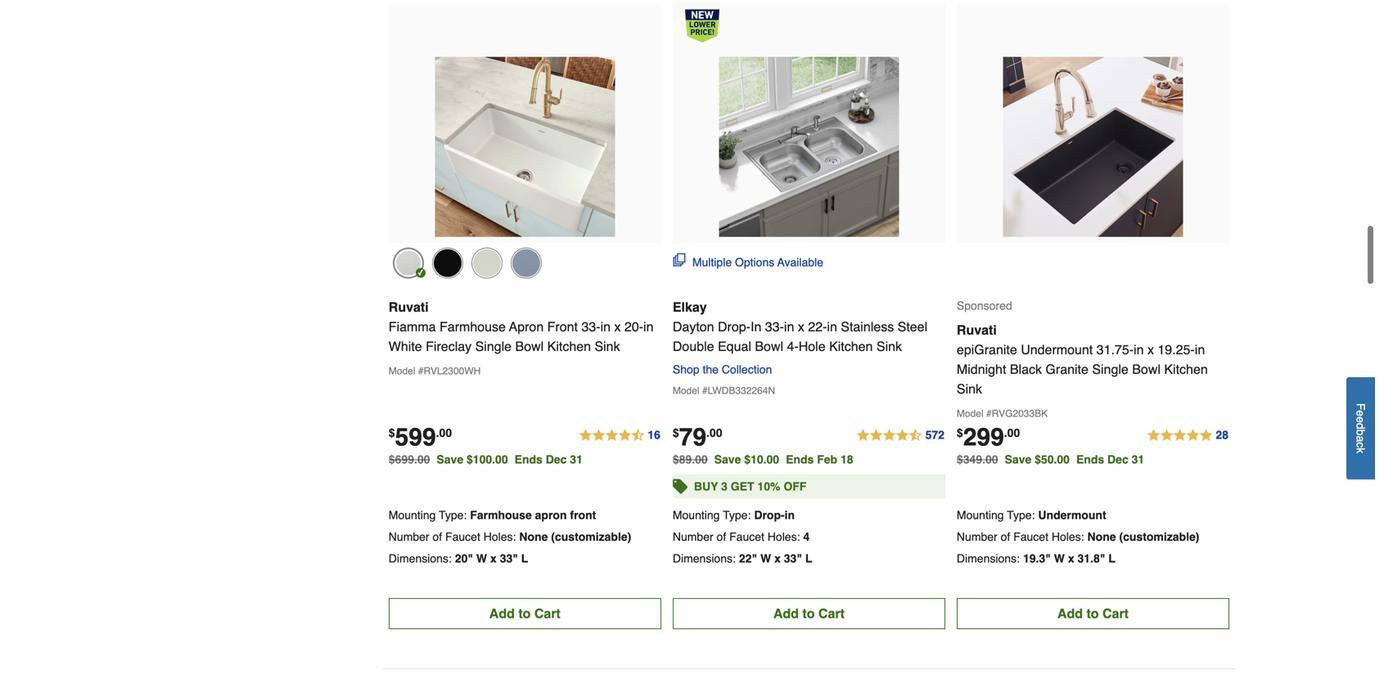 Task type: locate. For each thing, give the bounding box(es) containing it.
2 ends dec 31 element from the left
[[1077, 453, 1151, 466]]

granite
[[1046, 362, 1089, 377]]

x left 20-
[[615, 319, 621, 334]]

1 $ from the left
[[389, 426, 395, 440]]

ruvati epigranite undermount 31.75-in x 19.25-in midnight black granite single bowl kitchen sink
[[957, 322, 1208, 397]]

2 horizontal spatial bowl
[[1133, 362, 1161, 377]]

1 e from the top
[[1355, 411, 1368, 417]]

0 vertical spatial #
[[418, 365, 424, 377]]

ends dec 31 element right the $50.00
[[1077, 453, 1151, 466]]

2 33- from the left
[[765, 319, 784, 334]]

ends
[[515, 453, 543, 466], [786, 453, 814, 466], [1077, 453, 1105, 466]]

bowl
[[515, 339, 544, 354], [755, 339, 784, 354], [1133, 362, 1161, 377]]

kitchen inside elkay dayton drop-in 33-in x 22-in stainless steel double equal bowl 4-hole kitchen sink
[[830, 339, 873, 354]]

mounting down buy
[[673, 509, 720, 522]]

number of faucet holes: none (customizable) up 31.8"
[[957, 530, 1200, 544]]

3 number from the left
[[957, 530, 998, 544]]

sink
[[595, 339, 620, 354], [877, 339, 902, 354], [957, 381, 983, 397]]

3 add to cart from the left
[[1058, 606, 1129, 621]]

0 horizontal spatial (customizable)
[[551, 530, 632, 544]]

1 horizontal spatial (customizable)
[[1120, 530, 1200, 544]]

single down apron
[[475, 339, 512, 354]]

1 horizontal spatial 31
[[1132, 453, 1145, 466]]

(customizable)
[[551, 530, 632, 544], [1120, 530, 1200, 544]]

0 vertical spatial drop-
[[718, 319, 751, 334]]

1 vertical spatial #
[[702, 385, 708, 397]]

faucet for undermount
[[1014, 530, 1049, 544]]

5 stars image
[[1147, 426, 1230, 446]]

number for mounting type: farmhouse apron front
[[389, 530, 430, 544]]

single inside ruvati fiamma farmhouse apron front 33-in x 20-in white fireclay single bowl kitchen sink
[[475, 339, 512, 354]]

bowl for in
[[755, 339, 784, 354]]

model for model # rvg2033bk
[[957, 408, 984, 419]]

1 horizontal spatial of
[[717, 530, 727, 544]]

midnight
[[957, 362, 1007, 377]]

3 $ from the left
[[957, 426, 964, 440]]

ends right the $50.00
[[1077, 453, 1105, 466]]

dimensions: down number of faucet holes: 4
[[673, 552, 736, 565]]

4-
[[787, 339, 799, 354]]

2 31 from the left
[[1132, 453, 1145, 466]]

buy
[[694, 480, 718, 493]]

1 faucet from the left
[[445, 530, 481, 544]]

model down the white
[[389, 365, 416, 377]]

ruvati up fiamma
[[389, 300, 429, 315]]

1 horizontal spatial none
[[1088, 530, 1117, 544]]

multiple options available
[[693, 256, 824, 269]]

22-
[[808, 319, 827, 334]]

3 type: from the left
[[1007, 509, 1035, 522]]

2 horizontal spatial add to cart
[[1058, 606, 1129, 621]]

add down 31.8"
[[1058, 606, 1083, 621]]

0 horizontal spatial add to cart
[[489, 606, 561, 621]]

save for 79
[[715, 453, 741, 466]]

type: up the dimensions: 20" w x  33" l
[[439, 509, 467, 522]]

l down the mounting type: farmhouse apron front
[[521, 552, 528, 565]]

kitchen down the front
[[548, 339, 591, 354]]

sponsored
[[957, 299, 1013, 312]]

model up 299
[[957, 408, 984, 419]]

0 horizontal spatial save
[[437, 453, 464, 466]]

# up actual price $299.00 element
[[987, 408, 992, 419]]

model down shop
[[673, 385, 700, 397]]

front
[[570, 509, 596, 522]]

2 vertical spatial model
[[957, 408, 984, 419]]

1 save from the left
[[437, 453, 464, 466]]

white
[[389, 339, 422, 354]]

of up the dimensions: 20" w x  33" l
[[433, 530, 442, 544]]

0 horizontal spatial ruvati
[[389, 300, 429, 315]]

undermount up granite
[[1021, 342, 1093, 357]]

number down mounting type: drop-in at the bottom
[[673, 530, 714, 544]]

.00 inside $ 79 .00
[[707, 426, 723, 440]]

31 for 599
[[570, 453, 583, 466]]

2 horizontal spatial add
[[1058, 606, 1083, 621]]

w right the 22"
[[761, 552, 772, 565]]

1 holes: from the left
[[484, 530, 516, 544]]

3 of from the left
[[1001, 530, 1011, 544]]

farmhouse up fireclay
[[440, 319, 506, 334]]

1 mounting from the left
[[389, 509, 436, 522]]

33- right in
[[765, 319, 784, 334]]

1 horizontal spatial bowl
[[755, 339, 784, 354]]

1 4.5 stars image from the left
[[578, 426, 662, 446]]

0 horizontal spatial of
[[433, 530, 442, 544]]

ruvati for ruvati epigranite undermount 31.75-in x 19.25-in midnight black granite single bowl kitchen sink
[[957, 322, 997, 338]]

sink inside ruvati epigranite undermount 31.75-in x 19.25-in midnight black granite single bowl kitchen sink
[[957, 381, 983, 397]]

3 faucet from the left
[[1014, 530, 1049, 544]]

2 number from the left
[[673, 530, 714, 544]]

holes: up 31.8"
[[1052, 530, 1085, 544]]

2 horizontal spatial model
[[957, 408, 984, 419]]

undermount
[[1021, 342, 1093, 357], [1039, 509, 1107, 522]]

(customizable) for mounting type: undermount
[[1120, 530, 1200, 544]]

.00 up was price $699.00 element
[[436, 426, 452, 440]]

0 horizontal spatial kitchen
[[548, 339, 591, 354]]

dec for 599
[[546, 453, 567, 466]]

.00 down rvg2033bk
[[1005, 426, 1020, 440]]

1 horizontal spatial save
[[715, 453, 741, 466]]

2 save from the left
[[715, 453, 741, 466]]

0 vertical spatial model
[[389, 365, 416, 377]]

$ 299 .00
[[957, 423, 1020, 451]]

1 vertical spatial model
[[673, 385, 700, 397]]

x left 19.25-
[[1148, 342, 1155, 357]]

$10.00
[[745, 453, 780, 466]]

1 horizontal spatial drop-
[[754, 509, 785, 522]]

x right the 22"
[[775, 552, 781, 565]]

dimensions: left 19.3" at the bottom
[[957, 552, 1020, 565]]

1 horizontal spatial ends dec 31 element
[[1077, 453, 1151, 466]]

dec right the $50.00
[[1108, 453, 1129, 466]]

$ right 572
[[957, 426, 964, 440]]

x left 22-
[[798, 319, 805, 334]]

3 .00 from the left
[[1005, 426, 1020, 440]]

0 vertical spatial undermount
[[1021, 342, 1093, 357]]

$ for 299
[[957, 426, 964, 440]]

ends dec 31 element up apron
[[515, 453, 589, 466]]

1 31 from the left
[[570, 453, 583, 466]]

drop- down 10%
[[754, 509, 785, 522]]

save down the $ 599 .00 on the left bottom of the page
[[437, 453, 464, 466]]

28 button
[[1147, 426, 1230, 446]]

1 horizontal spatial to
[[803, 606, 815, 621]]

number of faucet holes: none (customizable)
[[389, 530, 632, 544], [957, 530, 1200, 544]]

off
[[784, 480, 807, 493]]

0 horizontal spatial cart
[[535, 606, 561, 621]]

bowl down apron
[[515, 339, 544, 354]]

1 dimensions: from the left
[[389, 552, 452, 565]]

2 number of faucet holes: none (customizable) from the left
[[957, 530, 1200, 544]]

2 l from the left
[[806, 552, 813, 565]]

dimensions: for dimensions: 22" w x  33" l
[[673, 552, 736, 565]]

0 horizontal spatial ends dec 31 element
[[515, 453, 589, 466]]

31 for 299
[[1132, 453, 1145, 466]]

model for model # lwdb332264n
[[673, 385, 700, 397]]

single down 31.75-
[[1093, 362, 1129, 377]]

$ inside the $ 599 .00
[[389, 426, 395, 440]]

single inside ruvati epigranite undermount 31.75-in x 19.25-in midnight black granite single bowl kitchen sink
[[1093, 362, 1129, 377]]

2 horizontal spatial $
[[957, 426, 964, 440]]

4.5 stars image containing 572
[[856, 426, 946, 446]]

x inside ruvati fiamma farmhouse apron front 33-in x 20-in white fireclay single bowl kitchen sink
[[615, 319, 621, 334]]

# for rvg2033bk
[[987, 408, 992, 419]]

1 horizontal spatial holes:
[[768, 530, 800, 544]]

drop- up equal
[[718, 319, 751, 334]]

w right 19.3" at the bottom
[[1054, 552, 1065, 565]]

multiple options available link
[[673, 253, 824, 270]]

faucet
[[445, 530, 481, 544], [730, 530, 765, 544], [1014, 530, 1049, 544]]

3 ends from the left
[[1077, 453, 1105, 466]]

1 type: from the left
[[439, 509, 467, 522]]

0 horizontal spatial #
[[418, 365, 424, 377]]

dimensions:
[[389, 552, 452, 565], [673, 552, 736, 565], [957, 552, 1020, 565]]

ends right $100.00 on the left bottom
[[515, 453, 543, 466]]

2 horizontal spatial faucet
[[1014, 530, 1049, 544]]

undermount inside ruvati epigranite undermount 31.75-in x 19.25-in midnight black granite single bowl kitchen sink
[[1021, 342, 1093, 357]]

was price $349.00 element
[[957, 449, 1005, 466]]

0 horizontal spatial l
[[521, 552, 528, 565]]

dec up apron
[[546, 453, 567, 466]]

kitchen down 19.25-
[[1165, 362, 1208, 377]]

1 horizontal spatial sink
[[877, 339, 902, 354]]

ends dec 31 element
[[515, 453, 589, 466], [1077, 453, 1151, 466]]

bowl inside elkay dayton drop-in 33-in x 22-in stainless steel double equal bowl 4-hole kitchen sink
[[755, 339, 784, 354]]

3 mounting from the left
[[957, 509, 1004, 522]]

type: for undermount
[[1007, 509, 1035, 522]]

0 horizontal spatial holes:
[[484, 530, 516, 544]]

1 to from the left
[[519, 606, 531, 621]]

faucet up 20"
[[445, 530, 481, 544]]

add down the dimensions: 20" w x  33" l
[[489, 606, 515, 621]]

4.5 stars image for 79
[[856, 426, 946, 446]]

2 type: from the left
[[723, 509, 751, 522]]

farmhouse inside ruvati fiamma farmhouse apron front 33-in x 20-in white fireclay single bowl kitchen sink
[[440, 319, 506, 334]]

1 of from the left
[[433, 530, 442, 544]]

none up 31.8"
[[1088, 530, 1117, 544]]

20"
[[455, 552, 473, 565]]

w
[[477, 552, 487, 565], [761, 552, 772, 565], [1054, 552, 1065, 565]]

rvg2033bk
[[992, 408, 1048, 419]]

2 horizontal spatial cart
[[1103, 606, 1129, 621]]

ruvati
[[389, 300, 429, 315], [957, 322, 997, 338]]

type: up the dimensions: 19.3" w x  31.8" l on the right bottom of page
[[1007, 509, 1035, 522]]

2 $ from the left
[[673, 426, 679, 440]]

0 horizontal spatial add
[[489, 606, 515, 621]]

0 horizontal spatial drop-
[[718, 319, 751, 334]]

number of faucet holes: 4
[[673, 530, 810, 544]]

ruvati up epigranite
[[957, 322, 997, 338]]

l for 22" w x  33" l
[[806, 552, 813, 565]]

add down dimensions: 22" w x  33" l
[[774, 606, 799, 621]]

actual price $599.00 element
[[389, 423, 452, 451]]

drop-
[[718, 319, 751, 334], [754, 509, 785, 522]]

ruvati inside ruvati epigranite undermount 31.75-in x 19.25-in midnight black granite single bowl kitchen sink
[[957, 322, 997, 338]]

1 number from the left
[[389, 530, 430, 544]]

w right 20"
[[477, 552, 487, 565]]

0 horizontal spatial type:
[[439, 509, 467, 522]]

1 horizontal spatial number of faucet holes: none (customizable)
[[957, 530, 1200, 544]]

e up the d
[[1355, 411, 1368, 417]]

tag filled image
[[673, 475, 688, 498]]

2 of from the left
[[717, 530, 727, 544]]

0 horizontal spatial single
[[475, 339, 512, 354]]

.00 inside the $ 599 .00
[[436, 426, 452, 440]]

0 horizontal spatial .00
[[436, 426, 452, 440]]

1 horizontal spatial 33-
[[765, 319, 784, 334]]

1 horizontal spatial number
[[673, 530, 714, 544]]

1 horizontal spatial faucet
[[730, 530, 765, 544]]

ruvati inside ruvati fiamma farmhouse apron front 33-in x 20-in white fireclay single bowl kitchen sink
[[389, 300, 429, 315]]

0 horizontal spatial 4.5 stars image
[[578, 426, 662, 446]]

mounting down $349.00
[[957, 509, 1004, 522]]

holes:
[[484, 530, 516, 544], [768, 530, 800, 544], [1052, 530, 1085, 544]]

number of faucet holes: none (customizable) for 31.8"
[[957, 530, 1200, 544]]

# for rvl2300wh
[[418, 365, 424, 377]]

0 horizontal spatial faucet
[[445, 530, 481, 544]]

1 horizontal spatial dec
[[1108, 453, 1129, 466]]

save up 3 on the right bottom of the page
[[715, 453, 741, 466]]

dimensions: for dimensions: 19.3" w x  31.8" l
[[957, 552, 1020, 565]]

none for farmhouse
[[520, 530, 548, 544]]

0 horizontal spatial number of faucet holes: none (customizable)
[[389, 530, 632, 544]]

farmhouse left apron
[[470, 509, 532, 522]]

1 vertical spatial undermount
[[1039, 509, 1107, 522]]

2 horizontal spatial holes:
[[1052, 530, 1085, 544]]

$ right 16
[[673, 426, 679, 440]]

1 horizontal spatial model
[[673, 385, 700, 397]]

1 horizontal spatial w
[[761, 552, 772, 565]]

1 add from the left
[[489, 606, 515, 621]]

drop- inside elkay dayton drop-in 33-in x 22-in stainless steel double equal bowl 4-hole kitchen sink
[[718, 319, 751, 334]]

#
[[418, 365, 424, 377], [702, 385, 708, 397], [987, 408, 992, 419]]

1 dec from the left
[[546, 453, 567, 466]]

faucet down mounting type: undermount
[[1014, 530, 1049, 544]]

of for 20"
[[433, 530, 442, 544]]

33"
[[500, 552, 518, 565], [784, 552, 802, 565]]

f
[[1355, 404, 1368, 411]]

79
[[679, 423, 707, 451]]

1 horizontal spatial single
[[1093, 362, 1129, 377]]

3 holes: from the left
[[1052, 530, 1085, 544]]

$
[[389, 426, 395, 440], [673, 426, 679, 440], [957, 426, 964, 440]]

l down 4
[[806, 552, 813, 565]]

2 (customizable) from the left
[[1120, 530, 1200, 544]]

2 horizontal spatial w
[[1054, 552, 1065, 565]]

mounting
[[389, 509, 436, 522], [673, 509, 720, 522], [957, 509, 1004, 522]]

0 horizontal spatial number
[[389, 530, 430, 544]]

gloss black image
[[432, 248, 463, 279]]

16
[[648, 428, 661, 442]]

2 horizontal spatial add to cart button
[[957, 598, 1230, 630]]

0 horizontal spatial 33-
[[582, 319, 601, 334]]

2 none from the left
[[1088, 530, 1117, 544]]

1 horizontal spatial .00
[[707, 426, 723, 440]]

$ inside the $ 299 .00
[[957, 426, 964, 440]]

0 horizontal spatial mounting
[[389, 509, 436, 522]]

was price $89.00 element
[[673, 449, 715, 466]]

1 horizontal spatial 33"
[[784, 552, 802, 565]]

holes: left 4
[[768, 530, 800, 544]]

2 horizontal spatial of
[[1001, 530, 1011, 544]]

biscuit image
[[471, 248, 503, 279]]

w for 22"
[[761, 552, 772, 565]]

2 dec from the left
[[1108, 453, 1129, 466]]

2 horizontal spatial ends
[[1077, 453, 1105, 466]]

2 horizontal spatial save
[[1005, 453, 1032, 466]]

1 ends dec 31 element from the left
[[515, 453, 589, 466]]

1 cart from the left
[[535, 606, 561, 621]]

0 horizontal spatial 31
[[570, 453, 583, 466]]

buy 3 get 10% off
[[694, 480, 807, 493]]

1 vertical spatial ruvati
[[957, 322, 997, 338]]

kitchen inside ruvati fiamma farmhouse apron front 33-in x 20-in white fireclay single bowl kitchen sink
[[548, 339, 591, 354]]

.00 for 599
[[436, 426, 452, 440]]

bowl down in
[[755, 339, 784, 354]]

x inside elkay dayton drop-in 33-in x 22-in stainless steel double equal bowl 4-hole kitchen sink
[[798, 319, 805, 334]]

2 4.5 stars image from the left
[[856, 426, 946, 446]]

0 horizontal spatial 33"
[[500, 552, 518, 565]]

0 horizontal spatial model
[[389, 365, 416, 377]]

ends dec 31 element for 599
[[515, 453, 589, 466]]

1 horizontal spatial ruvati
[[957, 322, 997, 338]]

2 ends from the left
[[786, 453, 814, 466]]

get
[[731, 480, 755, 493]]

0 vertical spatial single
[[475, 339, 512, 354]]

3 l from the left
[[1109, 552, 1116, 565]]

single
[[475, 339, 512, 354], [1093, 362, 1129, 377]]

33" right the 22"
[[784, 552, 802, 565]]

.00
[[436, 426, 452, 440], [707, 426, 723, 440], [1005, 426, 1020, 440]]

none for undermount
[[1088, 530, 1117, 544]]

0 horizontal spatial bowl
[[515, 339, 544, 354]]

to
[[519, 606, 531, 621], [803, 606, 815, 621], [1087, 606, 1099, 621]]

2 vertical spatial #
[[987, 408, 992, 419]]

33- right the front
[[582, 319, 601, 334]]

ends dec 31 element for 299
[[1077, 453, 1151, 466]]

0 horizontal spatial dimensions:
[[389, 552, 452, 565]]

2 horizontal spatial number
[[957, 530, 998, 544]]

ruvati epigranite undermount 31.75-in x 19.25-in midnight black granite single bowl kitchen sink image
[[1003, 57, 1184, 237]]

2 horizontal spatial l
[[1109, 552, 1116, 565]]

33" right 20"
[[500, 552, 518, 565]]

3 w from the left
[[1054, 552, 1065, 565]]

0 horizontal spatial to
[[519, 606, 531, 621]]

$ 79 .00
[[673, 423, 723, 451]]

$ inside $ 79 .00
[[673, 426, 679, 440]]

1 horizontal spatial ends
[[786, 453, 814, 466]]

2 horizontal spatial type:
[[1007, 509, 1035, 522]]

$ up $699.00
[[389, 426, 395, 440]]

.00 for 299
[[1005, 426, 1020, 440]]

2 33" from the left
[[784, 552, 802, 565]]

1 33" from the left
[[500, 552, 518, 565]]

faucet up the 22"
[[730, 530, 765, 544]]

add to cart button
[[389, 598, 662, 630], [673, 598, 946, 630], [957, 598, 1230, 630]]

2 horizontal spatial .00
[[1005, 426, 1020, 440]]

2 horizontal spatial #
[[987, 408, 992, 419]]

undermount up 31.8"
[[1039, 509, 1107, 522]]

none down apron
[[520, 530, 548, 544]]

save for 299
[[1005, 453, 1032, 466]]

of down mounting type: drop-in at the bottom
[[717, 530, 727, 544]]

0 horizontal spatial add to cart button
[[389, 598, 662, 630]]

holes: for in
[[768, 530, 800, 544]]

33" for none (customizable)
[[500, 552, 518, 565]]

1 horizontal spatial $
[[673, 426, 679, 440]]

31.75-
[[1097, 342, 1134, 357]]

# for lwdb332264n
[[702, 385, 708, 397]]

save
[[437, 453, 464, 466], [715, 453, 741, 466], [1005, 453, 1032, 466]]

.00 up was price $89.00 element
[[707, 426, 723, 440]]

3 save from the left
[[1005, 453, 1032, 466]]

l right 31.8"
[[1109, 552, 1116, 565]]

2 horizontal spatial kitchen
[[1165, 362, 1208, 377]]

2 faucet from the left
[[730, 530, 765, 544]]

1 ends from the left
[[515, 453, 543, 466]]

1 number of faucet holes: none (customizable) from the left
[[389, 530, 632, 544]]

.00 for 79
[[707, 426, 723, 440]]

0 horizontal spatial w
[[477, 552, 487, 565]]

# down the white
[[418, 365, 424, 377]]

shop the collection link
[[673, 363, 779, 376]]

save left the $50.00
[[1005, 453, 1032, 466]]

0 horizontal spatial ends
[[515, 453, 543, 466]]

holes: down the mounting type: farmhouse apron front
[[484, 530, 516, 544]]

.00 inside the $ 299 .00
[[1005, 426, 1020, 440]]

2 horizontal spatial dimensions:
[[957, 552, 1020, 565]]

l
[[521, 552, 528, 565], [806, 552, 813, 565], [1109, 552, 1116, 565]]

1 horizontal spatial add to cart button
[[673, 598, 946, 630]]

bowl inside ruvati fiamma farmhouse apron front 33-in x 20-in white fireclay single bowl kitchen sink
[[515, 339, 544, 354]]

2 horizontal spatial mounting
[[957, 509, 1004, 522]]

kitchen
[[548, 339, 591, 354], [830, 339, 873, 354], [1165, 362, 1208, 377]]

4.5 stars image containing 16
[[578, 426, 662, 446]]

1 horizontal spatial 4.5 stars image
[[856, 426, 946, 446]]

model
[[389, 365, 416, 377], [673, 385, 700, 397], [957, 408, 984, 419]]

mounting down $699.00
[[389, 509, 436, 522]]

of down mounting type: undermount
[[1001, 530, 1011, 544]]

1 33- from the left
[[582, 319, 601, 334]]

1 horizontal spatial dimensions:
[[673, 552, 736, 565]]

c
[[1355, 443, 1368, 448]]

2 .00 from the left
[[707, 426, 723, 440]]

0 horizontal spatial sink
[[595, 339, 620, 354]]

1 horizontal spatial #
[[702, 385, 708, 397]]

e up b
[[1355, 417, 1368, 423]]

2 holes: from the left
[[768, 530, 800, 544]]

e
[[1355, 411, 1368, 417], [1355, 417, 1368, 423]]

of for 19.3"
[[1001, 530, 1011, 544]]

1 horizontal spatial mounting
[[673, 509, 720, 522]]

distressed coastal blue image
[[511, 248, 542, 279]]

type: up number of faucet holes: 4
[[723, 509, 751, 522]]

2 horizontal spatial sink
[[957, 381, 983, 397]]

new lower price image
[[685, 9, 720, 42]]

1 w from the left
[[477, 552, 487, 565]]

number
[[389, 530, 430, 544], [673, 530, 714, 544], [957, 530, 998, 544]]

dimensions: left 20"
[[389, 552, 452, 565]]

0 horizontal spatial dec
[[546, 453, 567, 466]]

mounting for mounting type: farmhouse apron front
[[389, 509, 436, 522]]

of for 22"
[[717, 530, 727, 544]]

a
[[1355, 436, 1368, 443]]

in
[[601, 319, 611, 334], [644, 319, 654, 334], [784, 319, 795, 334], [827, 319, 838, 334], [1134, 342, 1144, 357], [1195, 342, 1206, 357], [785, 509, 795, 522]]

ends left feb
[[786, 453, 814, 466]]

1 .00 from the left
[[436, 426, 452, 440]]

1 l from the left
[[521, 552, 528, 565]]

none
[[520, 530, 548, 544], [1088, 530, 1117, 544]]

bowl down 19.25-
[[1133, 362, 1161, 377]]

1 horizontal spatial cart
[[819, 606, 845, 621]]

bowl for apron
[[515, 339, 544, 354]]

1 vertical spatial farmhouse
[[470, 509, 532, 522]]

number for mounting type: drop-in
[[673, 530, 714, 544]]

ruvati fiamma farmhouse apron front 33-in x 20-in white fireclay single bowl kitchen sink image
[[435, 57, 615, 237]]

mounting type: farmhouse apron front
[[389, 509, 596, 522]]

kitchen down "stainless"
[[830, 339, 873, 354]]

2 w from the left
[[761, 552, 772, 565]]

# down the on the right of page
[[702, 385, 708, 397]]

options
[[735, 256, 775, 269]]

type: for drop-in
[[723, 509, 751, 522]]

add
[[489, 606, 515, 621], [774, 606, 799, 621], [1058, 606, 1083, 621]]

2 mounting from the left
[[673, 509, 720, 522]]

equal
[[718, 339, 752, 354]]

number of faucet holes: none (customizable) down the mounting type: farmhouse apron front
[[389, 530, 632, 544]]

1 (customizable) from the left
[[551, 530, 632, 544]]

1 none from the left
[[520, 530, 548, 544]]

farmhouse
[[440, 319, 506, 334], [470, 509, 532, 522]]

33" for 4
[[784, 552, 802, 565]]

lwdb332264n
[[708, 385, 776, 397]]

1 add to cart from the left
[[489, 606, 561, 621]]

faucet for farmhouse apron front
[[445, 530, 481, 544]]

number down mounting type: undermount
[[957, 530, 998, 544]]

apron
[[535, 509, 567, 522]]

add to cart
[[489, 606, 561, 621], [774, 606, 845, 621], [1058, 606, 1129, 621]]

the
[[703, 363, 719, 376]]

of
[[433, 530, 442, 544], [717, 530, 727, 544], [1001, 530, 1011, 544]]

1 vertical spatial drop-
[[754, 509, 785, 522]]

3 dimensions: from the left
[[957, 552, 1020, 565]]

2 dimensions: from the left
[[673, 552, 736, 565]]

4.5 stars image
[[578, 426, 662, 446], [856, 426, 946, 446]]

1 horizontal spatial kitchen
[[830, 339, 873, 354]]

1 horizontal spatial add
[[774, 606, 799, 621]]

number up the dimensions: 20" w x  33" l
[[389, 530, 430, 544]]

mounting type: undermount
[[957, 509, 1107, 522]]



Task type: describe. For each thing, give the bounding box(es) containing it.
apron
[[509, 319, 544, 334]]

33- inside ruvati fiamma farmhouse apron front 33-in x 20-in white fireclay single bowl kitchen sink
[[582, 319, 601, 334]]

holes: for apron
[[484, 530, 516, 544]]

dec for 299
[[1108, 453, 1129, 466]]

undermount for epigranite
[[1021, 342, 1093, 357]]

dimensions: 20" w x  33" l
[[389, 552, 528, 565]]

number for mounting type: undermount
[[957, 530, 998, 544]]

19.3"
[[1024, 552, 1051, 565]]

$699.00 save $100.00 ends dec 31
[[389, 453, 583, 466]]

$349.00 save $50.00 ends dec 31
[[957, 453, 1145, 466]]

ends for 599
[[515, 453, 543, 466]]

front
[[548, 319, 578, 334]]

savings save $100.00 element
[[437, 453, 589, 466]]

2 cart from the left
[[819, 606, 845, 621]]

x right 20"
[[491, 552, 497, 565]]

ruvati fiamma farmhouse apron front 33-in x 20-in white fireclay single bowl kitchen sink
[[389, 300, 654, 354]]

model for model # rvl2300wh
[[389, 365, 416, 377]]

4
[[804, 530, 810, 544]]

$349.00
[[957, 453, 999, 466]]

572
[[926, 428, 945, 442]]

hole
[[799, 339, 826, 354]]

x left 31.8"
[[1068, 552, 1075, 565]]

ends for 79
[[786, 453, 814, 466]]

2 to from the left
[[803, 606, 815, 621]]

18
[[841, 453, 854, 466]]

savings save $50.00 element
[[1005, 453, 1151, 466]]

elkay dayton drop-in 33-in x 22-in stainless steel double equal bowl 4-hole kitchen sink
[[673, 300, 928, 354]]

3 cart from the left
[[1103, 606, 1129, 621]]

3 add to cart button from the left
[[957, 598, 1230, 630]]

shop
[[673, 363, 700, 376]]

l for 20" w x  33" l
[[521, 552, 528, 565]]

20-
[[625, 319, 644, 334]]

599
[[395, 423, 436, 451]]

10%
[[758, 480, 781, 493]]

epigranite
[[957, 342, 1018, 357]]

572 button
[[856, 426, 946, 446]]

mounting for mounting type: undermount
[[957, 509, 1004, 522]]

22"
[[739, 552, 758, 565]]

model # rvl2300wh
[[389, 365, 481, 377]]

feb
[[817, 453, 838, 466]]

dayton
[[673, 319, 714, 334]]

double
[[673, 339, 715, 354]]

stainless
[[841, 319, 894, 334]]

farmhouse for apron
[[440, 319, 506, 334]]

16 button
[[578, 426, 662, 446]]

shop the collection
[[673, 363, 772, 376]]

$89.00
[[673, 453, 708, 466]]

fiamma
[[389, 319, 436, 334]]

$ 599 .00
[[389, 423, 452, 451]]

bowl inside ruvati epigranite undermount 31.75-in x 19.25-in midnight black granite single bowl kitchen sink
[[1133, 362, 1161, 377]]

fireclay
[[426, 339, 472, 354]]

2 add to cart button from the left
[[673, 598, 946, 630]]

31.8"
[[1078, 552, 1106, 565]]

collection
[[722, 363, 772, 376]]

2 add to cart from the left
[[774, 606, 845, 621]]

kitchen inside ruvati epigranite undermount 31.75-in x 19.25-in midnight black granite single bowl kitchen sink
[[1165, 362, 1208, 377]]

farmhouse for apron
[[470, 509, 532, 522]]

x inside ruvati epigranite undermount 31.75-in x 19.25-in midnight black granite single bowl kitchen sink
[[1148, 342, 1155, 357]]

dimensions: 22" w x  33" l
[[673, 552, 813, 565]]

$100.00
[[467, 453, 508, 466]]

mounting for mounting type: drop-in
[[673, 509, 720, 522]]

save for 599
[[437, 453, 464, 466]]

drop- for in
[[718, 319, 751, 334]]

3
[[721, 480, 728, 493]]

number of faucet holes: none (customizable) for 33"
[[389, 530, 632, 544]]

$699.00
[[389, 453, 430, 466]]

$ for 599
[[389, 426, 395, 440]]

f e e d b a c k
[[1355, 404, 1368, 454]]

type: for farmhouse apron front
[[439, 509, 467, 522]]

elkay dayton drop-in 33-in x 22-in stainless steel double equal bowl 4-hole kitchen sink image
[[719, 57, 899, 237]]

28
[[1216, 428, 1229, 442]]

dimensions: 19.3" w x  31.8" l
[[957, 552, 1116, 565]]

19.25-
[[1158, 342, 1195, 357]]

3 add from the left
[[1058, 606, 1083, 621]]

white image
[[393, 248, 424, 279]]

4.5 stars image for 599
[[578, 426, 662, 446]]

black
[[1010, 362, 1042, 377]]

k
[[1355, 448, 1368, 454]]

actual price $299.00 element
[[957, 423, 1020, 451]]

was price $699.00 element
[[389, 449, 437, 466]]

ruvati for ruvati fiamma farmhouse apron front 33-in x 20-in white fireclay single bowl kitchen sink
[[389, 300, 429, 315]]

2 e from the top
[[1355, 417, 1368, 423]]

l for 19.3" w x  31.8" l
[[1109, 552, 1116, 565]]

2 add from the left
[[774, 606, 799, 621]]

rvl2300wh
[[424, 365, 481, 377]]

299
[[964, 423, 1005, 451]]

ends feb 18 element
[[786, 453, 860, 466]]

1 add to cart button from the left
[[389, 598, 662, 630]]

$ for 79
[[673, 426, 679, 440]]

savings save $10.00 element
[[715, 453, 860, 466]]

sink inside ruvati fiamma farmhouse apron front 33-in x 20-in white fireclay single bowl kitchen sink
[[595, 339, 620, 354]]

model # lwdb332264n
[[673, 385, 776, 397]]

sink inside elkay dayton drop-in 33-in x 22-in stainless steel double equal bowl 4-hole kitchen sink
[[877, 339, 902, 354]]

in
[[751, 319, 762, 334]]

faucet for drop-in
[[730, 530, 765, 544]]

w for 20"
[[477, 552, 487, 565]]

dimensions: for dimensions: 20" w x  33" l
[[389, 552, 452, 565]]

steel
[[898, 319, 928, 334]]

$89.00 save $10.00 ends feb 18
[[673, 453, 854, 466]]

elkay
[[673, 300, 707, 315]]

f e e d b a c k button
[[1347, 378, 1376, 480]]

b
[[1355, 430, 1368, 436]]

33- inside elkay dayton drop-in 33-in x 22-in stainless steel double equal bowl 4-hole kitchen sink
[[765, 319, 784, 334]]

d
[[1355, 423, 1368, 430]]

$50.00
[[1035, 453, 1070, 466]]

mounting type: drop-in
[[673, 509, 795, 522]]

undermount for type:
[[1039, 509, 1107, 522]]

available
[[778, 256, 824, 269]]

ends for 299
[[1077, 453, 1105, 466]]

model # rvg2033bk
[[957, 408, 1048, 419]]

actual price $79.00 element
[[673, 423, 723, 451]]

(customizable) for mounting type: farmhouse apron front
[[551, 530, 632, 544]]

drop- for in
[[754, 509, 785, 522]]

w for 19.3"
[[1054, 552, 1065, 565]]

multiple
[[693, 256, 732, 269]]

3 to from the left
[[1087, 606, 1099, 621]]



Task type: vqa. For each thing, say whether or not it's contained in the screenshot.


